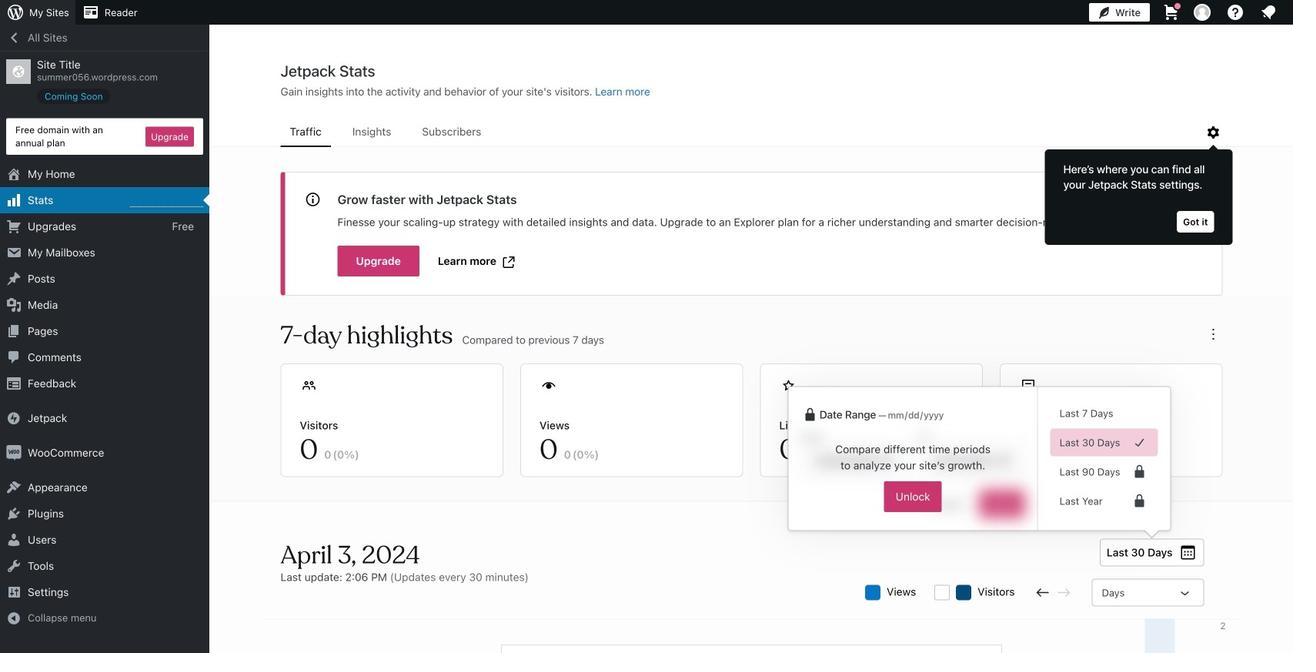 Task type: describe. For each thing, give the bounding box(es) containing it.
manage your notifications image
[[1260, 3, 1279, 22]]

help image
[[1227, 3, 1245, 22]]

jetpack stats main content
[[210, 61, 1294, 653]]

menu inside jetpack stats main content
[[281, 118, 1205, 147]]

2 img image from the top
[[6, 445, 22, 461]]



Task type: locate. For each thing, give the bounding box(es) containing it.
highest hourly views 0 image
[[130, 197, 203, 207]]

0 vertical spatial img image
[[6, 411, 22, 426]]

menu
[[281, 118, 1205, 147]]

my shopping cart image
[[1163, 3, 1181, 22]]

my profile image
[[1195, 4, 1211, 21]]

tooltip
[[1038, 142, 1233, 245]]

1 vertical spatial img image
[[6, 445, 22, 461]]

none checkbox inside jetpack stats main content
[[935, 585, 951, 600]]

1 img image from the top
[[6, 411, 22, 426]]

None checkbox
[[935, 585, 951, 600]]

None date field
[[887, 407, 968, 423], [801, 444, 907, 478], [920, 444, 1026, 478], [887, 407, 968, 423], [801, 444, 907, 478], [920, 444, 1026, 478]]

close image
[[1186, 191, 1204, 209]]

img image
[[6, 411, 22, 426], [6, 445, 22, 461]]



Task type: vqa. For each thing, say whether or not it's contained in the screenshot.
CHECKBOX within the Jetpack Stats main content
yes



